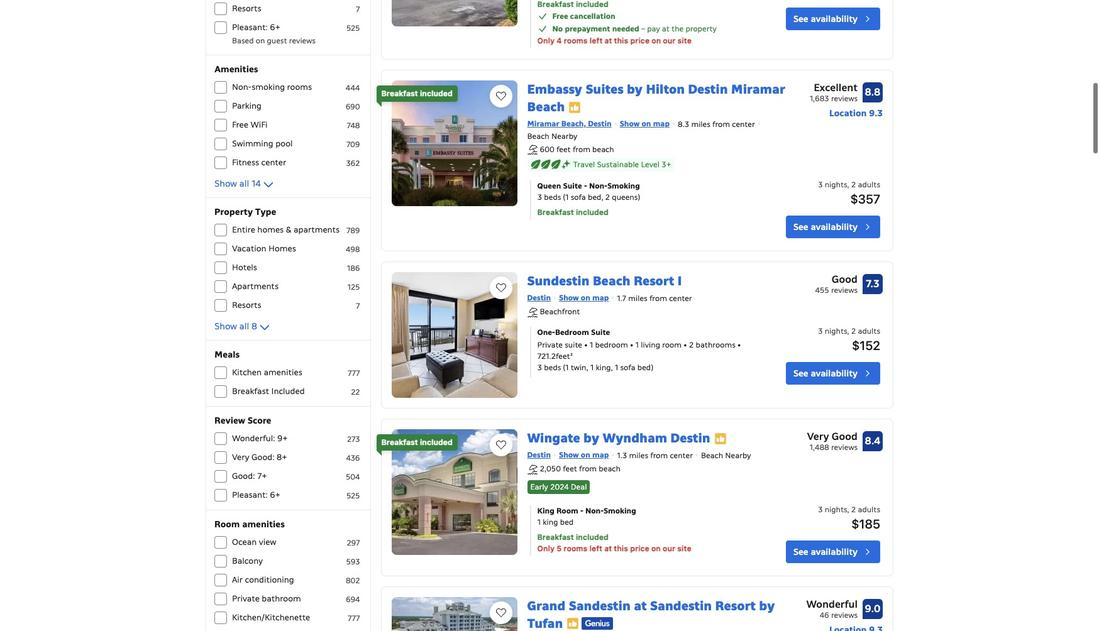 Task type: describe. For each thing, give the bounding box(es) containing it.
8.3 miles from center beach nearby
[[527, 119, 755, 141]]

1 left living
[[636, 340, 639, 350]]

this property is part of our preferred partner program. it's committed to providing excellent service and good value. it'll pay us a higher commission if you make a booking. image for sandestin
[[567, 618, 579, 631]]

wingate
[[527, 430, 580, 447]]

queen suite - non-smoking 3 beds (1 sofa bed, 2 queens) breakfast included
[[537, 181, 640, 217]]

from inside 8.3 miles from center beach nearby
[[713, 119, 730, 129]]

bed,
[[588, 193, 603, 202]]

suite inside one-bedroom suite private suite • 1 bedroom • 1 living room • 2 bathrooms • 721.2feet² 3 beds (1 twin, 1 king, 1 sofa bed)
[[591, 327, 610, 337]]

1.7 miles from center
[[617, 294, 692, 303]]

show all 14 button
[[214, 177, 276, 192]]

homes
[[269, 243, 296, 254]]

excellent
[[814, 81, 858, 94]]

2 for $152
[[851, 326, 856, 336]]

miles for very
[[629, 451, 648, 461]]

1 left king,
[[590, 363, 594, 372]]

hilton
[[646, 81, 685, 98]]

king,
[[596, 363, 613, 372]]

deal
[[571, 482, 587, 492]]

273
[[347, 435, 360, 444]]

property
[[214, 206, 253, 218]]

travel
[[573, 160, 595, 169]]

2 for $185
[[851, 505, 856, 514]]

availability for $185
[[811, 547, 858, 558]]

on left "guest"
[[256, 36, 265, 45]]

breakfast right 273
[[381, 438, 418, 447]]

sundestin
[[527, 273, 590, 290]]

no prepayment needed – pay at the property
[[553, 24, 717, 33]]

apartments
[[294, 225, 340, 235]]

1 right suite
[[590, 340, 593, 350]]

all for 8
[[239, 321, 249, 332]]

1 price from the top
[[630, 36, 650, 45]]

1 vertical spatial room
[[214, 519, 240, 530]]

breakfast included for wingate
[[381, 438, 453, 447]]

king
[[537, 506, 555, 516]]

wonderful
[[807, 598, 858, 611]]

level
[[641, 160, 660, 169]]

destin up beachfront
[[527, 293, 551, 303]]

444
[[346, 83, 360, 92]]

air
[[232, 575, 243, 586]]

498
[[346, 245, 360, 254]]

beach inside embassy suites by hilton destin miramar beach
[[527, 99, 565, 115]]

good 455 reviews
[[815, 273, 858, 295]]

, for $152
[[848, 326, 849, 336]]

non- for $185
[[586, 506, 604, 516]]

only inside king room - non-smoking 1 king bed breakfast included only 5 rooms left at this price on our site
[[537, 544, 555, 553]]

good inside good 455 reviews
[[832, 273, 858, 286]]

show all 8
[[214, 321, 257, 332]]

bathrooms
[[696, 340, 736, 350]]

0 horizontal spatial miramar
[[527, 119, 560, 128]]

694
[[346, 595, 360, 604]]

pay
[[647, 24, 660, 33]]

&
[[286, 225, 291, 235]]

amenities for room amenities
[[242, 519, 285, 530]]

from for 2,050 feet from beach
[[579, 465, 597, 474]]

feet for embassy
[[557, 145, 571, 154]]

125
[[348, 282, 360, 292]]

1,683
[[810, 94, 829, 103]]

grand sandestin at sandestin resort by tufan link
[[527, 593, 775, 631]]

reviews for good
[[831, 286, 858, 295]]

excellent element
[[810, 81, 858, 96]]

the
[[672, 24, 684, 33]]

center for 8.3 miles from center beach nearby
[[732, 119, 755, 129]]

1 resorts from the top
[[232, 3, 261, 14]]

8+
[[277, 452, 287, 463]]

7+
[[257, 471, 267, 482]]

breakfast included
[[232, 386, 305, 397]]

wingate by wyndham destin image
[[392, 430, 517, 556]]

good element
[[815, 273, 858, 288]]

breakfast included for embassy
[[381, 89, 453, 98]]

nearby inside 8.3 miles from center beach nearby
[[552, 131, 577, 141]]

vacation
[[232, 243, 266, 254]]

show for 600 feet from beach
[[620, 119, 640, 128]]

review
[[214, 415, 245, 426]]

rooms for 4
[[564, 36, 588, 45]]

bedroom
[[595, 340, 628, 350]]

436
[[346, 453, 360, 463]]

rooms for smoking
[[287, 82, 312, 92]]

miramar inside embassy suites by hilton destin miramar beach
[[731, 81, 785, 98]]

map for wyndham
[[593, 451, 609, 460]]

our inside king room - non-smoking 1 king bed breakfast included only 5 rooms left at this price on our site
[[663, 544, 676, 553]]

very for good
[[807, 430, 829, 444]]

swimming pool
[[232, 138, 293, 149]]

cancellation
[[570, 11, 615, 21]]

smoking for $357
[[607, 181, 640, 191]]

early
[[531, 482, 548, 492]]

show for 2,050 feet from beach
[[559, 451, 579, 460]]

3 • from the left
[[684, 340, 687, 350]]

suites
[[586, 81, 624, 98]]

sofa inside one-bedroom suite private suite • 1 bedroom • 1 living room • 2 bathrooms • 721.2feet² 3 beds (1 twin, 1 king, 1 sofa bed)
[[620, 363, 636, 372]]

1 vertical spatial nearby
[[725, 451, 751, 461]]

king room - non-smoking link
[[537, 506, 750, 517]]

embassy suites by hilton destin miramar beach link
[[527, 76, 785, 115]]

1.3 miles from center
[[617, 451, 693, 461]]

non-smoking rooms
[[232, 82, 312, 92]]

wyndham
[[603, 430, 667, 447]]

location
[[830, 108, 867, 119]]

good inside 'very good 1,488 reviews'
[[832, 430, 858, 444]]

ocean view
[[232, 537, 276, 548]]

one-
[[537, 327, 555, 337]]

guest
[[267, 36, 287, 45]]

free for free cancellation
[[553, 11, 568, 21]]

from for 600 feet from beach
[[573, 145, 591, 154]]

prepayment
[[565, 24, 610, 33]]

2 inside one-bedroom suite private suite • 1 bedroom • 1 living room • 2 bathrooms • 721.2feet² 3 beds (1 twin, 1 king, 1 sofa bed)
[[689, 340, 694, 350]]

good: 7+
[[232, 471, 267, 482]]

2 • from the left
[[630, 340, 634, 350]]

this inside king room - non-smoking 1 king bed breakfast included only 5 rooms left at this price on our site
[[614, 544, 628, 553]]

free for free wifi
[[232, 120, 248, 130]]

queen suite - non-smoking link
[[537, 181, 750, 192]]

destin up 2,050
[[527, 451, 551, 460]]

meals
[[214, 349, 240, 360]]

2 7 from the top
[[356, 301, 360, 311]]

3 for $185
[[818, 505, 823, 514]]

entire homes & apartments
[[232, 225, 340, 235]]

wonderful 46 reviews
[[807, 598, 858, 620]]

2,050 feet from beach
[[540, 465, 621, 474]]

conditioning
[[245, 575, 294, 586]]

air conditioning
[[232, 575, 294, 586]]

destin inside embassy suites by hilton destin miramar beach
[[688, 81, 728, 98]]

on up 2,050 feet from beach
[[581, 451, 590, 460]]

based
[[232, 36, 254, 45]]

1 this from the top
[[614, 36, 629, 45]]

one-bedroom suite private suite • 1 bedroom • 1 living room • 2 bathrooms • 721.2feet² 3 beds (1 twin, 1 king, 1 sofa bed)
[[537, 327, 741, 372]]

1 pleasant: 6+ from the top
[[232, 22, 281, 33]]

2 pleasant: from the top
[[232, 490, 268, 501]]

600
[[540, 145, 555, 154]]

0 vertical spatial resort
[[634, 273, 674, 290]]

593
[[346, 557, 360, 567]]

sustainable
[[597, 160, 639, 169]]

breakfast inside king room - non-smoking 1 king bed breakfast included only 5 rooms left at this price on our site
[[537, 533, 574, 542]]

- for $185
[[581, 506, 584, 516]]

777 for kitchen amenities
[[348, 369, 360, 378]]

show for beachfront
[[559, 293, 579, 303]]

1 sandestin from the left
[[569, 598, 631, 614]]

1 inside king room - non-smoking 1 king bed breakfast included only 5 rooms left at this price on our site
[[537, 518, 541, 527]]

needed
[[612, 24, 639, 33]]

reviews right "guest"
[[289, 36, 316, 45]]

smoking
[[252, 82, 285, 92]]

1 pleasant: from the top
[[232, 22, 268, 33]]

1 see availability from the top
[[794, 13, 858, 25]]

3 for $357
[[818, 180, 823, 190]]

beach,
[[562, 119, 586, 128]]

beach right 1.3 miles from center
[[701, 451, 723, 461]]

by inside embassy suites by hilton destin miramar beach
[[627, 81, 643, 98]]

sundestin beach resort i link
[[527, 268, 682, 290]]

room inside king room - non-smoking 1 king bed breakfast included only 5 rooms left at this price on our site
[[557, 506, 578, 516]]

(1 inside queen suite - non-smoking 3 beds (1 sofa bed, 2 queens) breakfast included
[[563, 193, 569, 202]]

included inside king room - non-smoking 1 king bed breakfast included only 5 rooms left at this price on our site
[[576, 533, 609, 542]]

600 feet from beach
[[540, 145, 614, 154]]

1 vertical spatial show on map
[[559, 293, 609, 303]]

destin right beach,
[[588, 119, 612, 128]]

center down the pool
[[261, 157, 286, 168]]

property
[[686, 24, 717, 33]]

–
[[641, 24, 645, 33]]

breakfast down kitchen in the left bottom of the page
[[232, 386, 269, 397]]

2 pleasant: 6+ from the top
[[232, 490, 281, 501]]

8
[[252, 321, 257, 332]]

nights for $357
[[825, 180, 848, 190]]

grand
[[527, 598, 566, 614]]

8.4
[[865, 435, 881, 448]]

297
[[347, 538, 360, 548]]

0 horizontal spatial by
[[584, 430, 599, 447]]

very good 1,488 reviews
[[807, 430, 858, 452]]

reviews for wonderful
[[831, 611, 858, 620]]

sundestin beach resort i image
[[392, 273, 517, 398]]

availability for $357
[[811, 222, 858, 233]]

2,050
[[540, 465, 561, 474]]

kitchen
[[232, 367, 262, 378]]

this property is part of our preferred partner program. it's committed to providing excellent service and good value. it'll pay us a higher commission if you make a booking. image for grand
[[567, 618, 579, 631]]

homes
[[257, 225, 284, 235]]

kitchen amenities
[[232, 367, 302, 378]]

price inside king room - non-smoking 1 king bed breakfast included only 5 rooms left at this price on our site
[[630, 544, 650, 553]]

embassy suites by hilton destin miramar beach image
[[392, 81, 517, 206]]

beach inside 8.3 miles from center beach nearby
[[527, 131, 550, 141]]

3 inside one-bedroom suite private suite • 1 bedroom • 1 living room • 2 bathrooms • 721.2feet² 3 beds (1 twin, 1 king, 1 sofa bed)
[[537, 363, 542, 372]]

0 vertical spatial our
[[663, 36, 676, 45]]

grand sandestin at sandestin resort by tufan
[[527, 598, 775, 631]]

9.0
[[865, 603, 881, 616]]



Task type: vqa. For each thing, say whether or not it's contained in the screenshot.


Task type: locate. For each thing, give the bounding box(es) containing it.
1 vertical spatial beach
[[599, 465, 621, 474]]

beds inside queen suite - non-smoking 3 beds (1 sofa bed, 2 queens) breakfast included
[[544, 193, 561, 202]]

2 right room
[[689, 340, 694, 350]]

1 vertical spatial only
[[537, 544, 555, 553]]

on down sundestin beach resort i
[[581, 293, 590, 303]]

from down wyndham
[[650, 451, 668, 461]]

show on map for by
[[620, 119, 670, 128]]

sofa left 'bed,' at the right top of the page
[[571, 193, 586, 202]]

breakfast down queen
[[537, 208, 574, 217]]

4 see from the top
[[794, 547, 809, 558]]

embassy suites by hilton destin miramar beach
[[527, 81, 785, 115]]

show up 2,050 feet from beach
[[559, 451, 579, 460]]

smoking inside queen suite - non-smoking 3 beds (1 sofa bed, 2 queens) breakfast included
[[607, 181, 640, 191]]

2 see availability link from the top
[[786, 216, 881, 239]]

suite inside queen suite - non-smoking 3 beds (1 sofa bed, 2 queens) breakfast included
[[563, 181, 582, 191]]

3 see from the top
[[794, 368, 809, 379]]

bedroom
[[555, 327, 589, 337]]

3 for $152
[[818, 326, 823, 336]]

2 vertical spatial miles
[[629, 451, 648, 461]]

review score
[[214, 415, 271, 426]]

show on map down sundestin beach resort i
[[559, 293, 609, 303]]

• down one-bedroom suite link
[[630, 340, 634, 350]]

see availability link for $185
[[786, 541, 881, 564]]

nights inside 3 nights , 2 adults $357
[[825, 180, 848, 190]]

property type
[[214, 206, 276, 218]]

free
[[553, 11, 568, 21], [232, 120, 248, 130]]

based on guest reviews
[[232, 36, 316, 45]]

1 vertical spatial site
[[678, 544, 692, 553]]

non- for $357
[[589, 181, 608, 191]]

beach up 1.7 on the right of page
[[593, 273, 631, 290]]

adults inside 3 nights , 2 adults $185
[[858, 505, 881, 514]]

1 vertical spatial rooms
[[287, 82, 312, 92]]

show all 14
[[214, 178, 261, 189]]

beach nearby
[[701, 451, 751, 461]]

525 down 504
[[346, 491, 360, 501]]

1 vertical spatial miramar
[[527, 119, 560, 128]]

0 vertical spatial beds
[[544, 193, 561, 202]]

0 vertical spatial beach
[[593, 145, 614, 154]]

3 inside 3 nights , 2 adults $357
[[818, 180, 823, 190]]

1 adults from the top
[[858, 180, 881, 190]]

center for 1.3 miles from center
[[670, 451, 693, 461]]

miles inside 8.3 miles from center beach nearby
[[691, 119, 711, 129]]

beach
[[593, 145, 614, 154], [599, 465, 621, 474]]

breakfast inside queen suite - non-smoking 3 beds (1 sofa bed, 2 queens) breakfast included
[[537, 208, 574, 217]]

3+
[[662, 160, 671, 169]]

1 vertical spatial this property is part of our preferred partner program. it's committed to providing excellent service and good value. it'll pay us a higher commission if you make a booking. image
[[567, 618, 579, 631]]

1 vertical spatial adults
[[858, 326, 881, 336]]

private up 721.2feet²
[[537, 340, 563, 350]]

-
[[584, 181, 587, 191], [581, 506, 584, 516]]

1 horizontal spatial nearby
[[725, 451, 751, 461]]

0 vertical spatial nights
[[825, 180, 848, 190]]

amenities up included
[[264, 367, 302, 378]]

0 vertical spatial sofa
[[571, 193, 586, 202]]

1 vertical spatial (1
[[563, 363, 569, 372]]

at inside king room - non-smoking 1 king bed breakfast included only 5 rooms left at this price on our site
[[605, 544, 612, 553]]

scored 7.3 element
[[863, 274, 883, 295]]

see availability for $185
[[794, 547, 858, 558]]

3 inside queen suite - non-smoking 3 beds (1 sofa bed, 2 queens) breakfast included
[[537, 193, 542, 202]]

from up travel
[[573, 145, 591, 154]]

2 up the "$152" on the bottom right of the page
[[851, 326, 856, 336]]

3 adults from the top
[[858, 505, 881, 514]]

pleasant: down good: 7+
[[232, 490, 268, 501]]

this
[[614, 36, 629, 45], [614, 544, 628, 553]]

1 good from the top
[[832, 273, 858, 286]]

1 vertical spatial this
[[614, 544, 628, 553]]

queen
[[537, 181, 561, 191]]

6+ down 8+
[[270, 490, 281, 501]]

1 vertical spatial good
[[832, 430, 858, 444]]

1 vertical spatial feet
[[563, 465, 577, 474]]

this down needed
[[614, 36, 629, 45]]

1 nights from the top
[[825, 180, 848, 190]]

show all 8 button
[[214, 320, 272, 335]]

2 vertical spatial ,
[[848, 505, 849, 514]]

- inside king room - non-smoking 1 king bed breakfast included only 5 rooms left at this price on our site
[[581, 506, 584, 516]]

nights for $185
[[825, 505, 848, 514]]

left inside king room - non-smoking 1 king bed breakfast included only 5 rooms left at this price on our site
[[590, 544, 603, 553]]

twin,
[[571, 363, 588, 372]]

2 inside 3 nights , 2 adults $185
[[851, 505, 856, 514]]

0 vertical spatial suite
[[563, 181, 582, 191]]

1 • from the left
[[584, 340, 588, 350]]

miramar beach, destin
[[527, 119, 612, 128]]

1 horizontal spatial sandestin
[[650, 598, 712, 614]]

resorts down apartments
[[232, 300, 261, 311]]

1 horizontal spatial room
[[557, 506, 578, 516]]

2 nights from the top
[[825, 326, 848, 336]]

1 all from the top
[[239, 178, 249, 189]]

0 vertical spatial (1
[[563, 193, 569, 202]]

0 vertical spatial only
[[537, 36, 555, 45]]

see for $357
[[794, 222, 809, 233]]

see
[[794, 13, 809, 25], [794, 222, 809, 233], [794, 368, 809, 379], [794, 547, 809, 558]]

show on map down embassy suites by hilton destin miramar beach at the top of the page
[[620, 119, 670, 128]]

1 vertical spatial ,
[[848, 326, 849, 336]]

wonderful element
[[807, 598, 858, 613]]

46
[[820, 611, 829, 620]]

504
[[346, 472, 360, 482]]

private
[[537, 340, 563, 350], [232, 594, 260, 604]]

destin up 1.3 miles from center
[[671, 430, 711, 447]]

0 vertical spatial private
[[537, 340, 563, 350]]

embassy
[[527, 81, 582, 98]]

from up deal
[[579, 465, 597, 474]]

7
[[356, 4, 360, 14], [356, 301, 360, 311]]

0 horizontal spatial private
[[232, 594, 260, 604]]

3 inside 3 nights , 2 adults $185
[[818, 505, 823, 514]]

free wifi
[[232, 120, 268, 130]]

very good element
[[807, 430, 858, 445]]

0 vertical spatial left
[[590, 36, 603, 45]]

on down pay
[[652, 36, 661, 45]]

0 horizontal spatial room
[[214, 519, 240, 530]]

on down embassy suites by hilton destin miramar beach at the top of the page
[[642, 119, 651, 128]]

777 down 694
[[348, 614, 360, 623]]

this property is part of our preferred partner program. it's committed to providing excellent service and good value. it'll pay us a higher commission if you make a booking. image for destin
[[714, 433, 727, 445]]

7.3
[[866, 278, 880, 291]]

site inside king room - non-smoking 1 king bed breakfast included only 5 rooms left at this price on our site
[[678, 544, 692, 553]]

included inside queen suite - non-smoking 3 beds (1 sofa bed, 2 queens) breakfast included
[[576, 208, 609, 217]]

1 horizontal spatial private
[[537, 340, 563, 350]]

all
[[239, 178, 249, 189], [239, 321, 249, 332]]

map for by
[[653, 119, 670, 128]]

3 nights , 2 adults $152
[[818, 326, 881, 353]]

reviews inside the excellent 1,683 reviews
[[831, 94, 858, 103]]

6+ up based on guest reviews
[[270, 22, 281, 33]]

by up 2,050 feet from beach
[[584, 430, 599, 447]]

free up no
[[553, 11, 568, 21]]

0 vertical spatial ,
[[848, 180, 849, 190]]

tufan
[[527, 616, 563, 631]]

see availability link
[[786, 8, 881, 30], [786, 216, 881, 239], [786, 362, 881, 385], [786, 541, 881, 564]]

1 vertical spatial our
[[663, 544, 676, 553]]

scored 8.8 element
[[863, 82, 883, 103]]

1 left from the top
[[590, 36, 603, 45]]

455
[[815, 286, 829, 295]]

sofa left bed)
[[620, 363, 636, 372]]

0 vertical spatial non-
[[232, 82, 252, 92]]

scored 9.0 element
[[863, 599, 883, 620]]

from for 1.3 miles from center
[[650, 451, 668, 461]]

pleasant: 6+ down 7+
[[232, 490, 281, 501]]

very for good:
[[232, 452, 249, 463]]

center left beach nearby
[[670, 451, 693, 461]]

amenities
[[214, 64, 258, 75]]

destin
[[688, 81, 728, 98], [588, 119, 612, 128], [527, 293, 551, 303], [671, 430, 711, 447], [527, 451, 551, 460]]

pool
[[276, 138, 293, 149]]

suite
[[565, 340, 582, 350]]

2 see availability from the top
[[794, 222, 858, 233]]

•
[[584, 340, 588, 350], [630, 340, 634, 350], [684, 340, 687, 350], [738, 340, 741, 350]]

, for $185
[[848, 505, 849, 514]]

709
[[346, 140, 360, 149]]

3 inside 3 nights , 2 adults $152
[[818, 326, 823, 336]]

beach for suites
[[593, 145, 614, 154]]

0 vertical spatial map
[[653, 119, 670, 128]]

1 availability from the top
[[811, 13, 858, 25]]

1 vertical spatial pleasant: 6+
[[232, 490, 281, 501]]

1 6+ from the top
[[270, 22, 281, 33]]

1 beds from the top
[[544, 193, 561, 202]]

genius discounts available at this property. image
[[582, 618, 613, 631], [582, 618, 613, 631]]

2 only from the top
[[537, 544, 555, 553]]

rooms right the smoking
[[287, 82, 312, 92]]

0 vertical spatial pleasant: 6+
[[232, 22, 281, 33]]

1 vertical spatial 7
[[356, 301, 360, 311]]

1 see availability link from the top
[[786, 8, 881, 30]]

3 availability from the top
[[811, 368, 858, 379]]

adults inside 3 nights , 2 adults $152
[[858, 326, 881, 336]]

non- up 'bed,' at the right top of the page
[[589, 181, 608, 191]]

see availability link for $357
[[786, 216, 881, 239]]

this property is part of our preferred partner program. it's committed to providing excellent service and good value. it'll pay us a higher commission if you make a booking. image
[[569, 101, 581, 114], [714, 433, 727, 445], [714, 433, 727, 445], [567, 618, 579, 631]]

destin up 8.3
[[688, 81, 728, 98]]

, for $357
[[848, 180, 849, 190]]

smoking
[[607, 181, 640, 191], [604, 506, 636, 516]]

0 horizontal spatial free
[[232, 120, 248, 130]]

1 vertical spatial map
[[593, 293, 609, 303]]

good: up 7+
[[252, 452, 275, 463]]

show inside the show all 14 dropdown button
[[214, 178, 237, 189]]

0 vertical spatial amenities
[[264, 367, 302, 378]]

nights
[[825, 180, 848, 190], [825, 326, 848, 336], [825, 505, 848, 514]]

1 vertical spatial left
[[590, 544, 603, 553]]

good: left 7+
[[232, 471, 255, 482]]

this down king room - non-smoking link
[[614, 544, 628, 553]]

0 vertical spatial -
[[584, 181, 587, 191]]

0 vertical spatial rooms
[[564, 36, 588, 45]]

excellent 1,683 reviews
[[810, 81, 858, 103]]

1 vertical spatial breakfast included
[[381, 438, 453, 447]]

smoking down 1.3 in the right bottom of the page
[[604, 506, 636, 516]]

2 site from the top
[[678, 544, 692, 553]]

by
[[627, 81, 643, 98], [584, 430, 599, 447], [759, 598, 775, 614]]

breakfast right 444 at left top
[[381, 89, 418, 98]]

breakfast up the 5
[[537, 533, 574, 542]]

smoking inside king room - non-smoking 1 king bed breakfast included only 5 rooms left at this price on our site
[[604, 506, 636, 516]]

miramar
[[731, 81, 785, 98], [527, 119, 560, 128]]

beds
[[544, 193, 561, 202], [544, 363, 561, 372]]

2 this from the top
[[614, 544, 628, 553]]

0 vertical spatial 525
[[346, 23, 360, 33]]

(1 inside one-bedroom suite private suite • 1 bedroom • 1 living room • 2 bathrooms • 721.2feet² 3 beds (1 twin, 1 king, 1 sofa bed)
[[563, 363, 569, 372]]

view
[[259, 537, 276, 548]]

beds down 721.2feet²
[[544, 363, 561, 372]]

entire
[[232, 225, 255, 235]]

reviews up location at top
[[831, 94, 858, 103]]

see for $152
[[794, 368, 809, 379]]

all for 14
[[239, 178, 249, 189]]

0 vertical spatial 7
[[356, 4, 360, 14]]

$152
[[852, 338, 881, 353]]

0 vertical spatial resorts
[[232, 3, 261, 14]]

2 availability from the top
[[811, 222, 858, 233]]

2 sandestin from the left
[[650, 598, 712, 614]]

nights inside 3 nights , 2 adults $152
[[825, 326, 848, 336]]

miles right 1.3 in the right bottom of the page
[[629, 451, 648, 461]]

pleasant:
[[232, 22, 268, 33], [232, 490, 268, 501]]

2 inside 3 nights , 2 adults $357
[[851, 180, 856, 190]]

see availability link for $152
[[786, 362, 881, 385]]

miramar left 1,683
[[731, 81, 785, 98]]

3 nights , 2 adults $185
[[818, 505, 881, 531]]

center for 1.7 miles from center
[[669, 294, 692, 303]]

22
[[351, 387, 360, 397]]

4 availability from the top
[[811, 547, 858, 558]]

this property is part of our preferred partner program. it's committed to providing excellent service and good value. it'll pay us a higher commission if you make a booking. image
[[569, 101, 581, 114], [567, 618, 579, 631]]

2 right 'bed,' at the right top of the page
[[605, 193, 610, 202]]

2 vertical spatial map
[[593, 451, 609, 460]]

very
[[807, 430, 829, 444], [232, 452, 249, 463]]

1 vertical spatial very
[[232, 452, 249, 463]]

1 , from the top
[[848, 180, 849, 190]]

good right 455
[[832, 273, 858, 286]]

ocean
[[232, 537, 257, 548]]

rooms inside king room - non-smoking 1 king bed breakfast included only 5 rooms left at this price on our site
[[564, 544, 588, 553]]

by left 46
[[759, 598, 775, 614]]

0 vertical spatial this property is part of our preferred partner program. it's committed to providing excellent service and good value. it'll pay us a higher commission if you make a booking. image
[[569, 101, 581, 114]]

1 vertical spatial private
[[232, 594, 260, 604]]

2 777 from the top
[[348, 614, 360, 623]]

1 site from the top
[[678, 36, 692, 45]]

1 vertical spatial non-
[[589, 181, 608, 191]]

miramar up 600
[[527, 119, 560, 128]]

availability for $152
[[811, 368, 858, 379]]

price down –
[[630, 36, 650, 45]]

smoking up "queens)"
[[607, 181, 640, 191]]

this property is part of our preferred partner program. it's committed to providing excellent service and good value. it'll pay us a higher commission if you make a booking. image for embassy
[[569, 101, 581, 114]]

on down king room - non-smoking link
[[652, 544, 661, 553]]

good
[[832, 273, 858, 286], [832, 430, 858, 444]]

, inside 3 nights , 2 adults $357
[[848, 180, 849, 190]]

1 vertical spatial pleasant:
[[232, 490, 268, 501]]

room up "ocean" on the left bottom of page
[[214, 519, 240, 530]]

sofa inside queen suite - non-smoking 3 beds (1 sofa bed, 2 queens) breakfast included
[[571, 193, 586, 202]]

0 vertical spatial all
[[239, 178, 249, 189]]

0 vertical spatial smoking
[[607, 181, 640, 191]]

2 all from the top
[[239, 321, 249, 332]]

site down king room - non-smoking link
[[678, 544, 692, 553]]

8.8
[[865, 86, 881, 99]]

3 see availability from the top
[[794, 368, 858, 379]]

scored 8.4 element
[[863, 432, 883, 452]]

reviews inside good 455 reviews
[[831, 286, 858, 295]]

2 breakfast included from the top
[[381, 438, 453, 447]]

beds inside one-bedroom suite private suite • 1 bedroom • 1 living room • 2 bathrooms • 721.2feet² 3 beds (1 twin, 1 king, 1 sofa bed)
[[544, 363, 561, 372]]

map left 1.3 in the right bottom of the page
[[593, 451, 609, 460]]

our down king room - non-smoking link
[[663, 544, 676, 553]]

, inside 3 nights , 2 adults $152
[[848, 326, 849, 336]]

1 see from the top
[[794, 13, 809, 25]]

1 vertical spatial free
[[232, 120, 248, 130]]

apartments
[[232, 281, 279, 292]]

included
[[420, 89, 453, 98], [576, 208, 609, 217], [420, 438, 453, 447], [576, 533, 609, 542]]

0 vertical spatial good:
[[252, 452, 275, 463]]

1 breakfast included from the top
[[381, 89, 453, 98]]

0 vertical spatial this
[[614, 36, 629, 45]]

3
[[818, 180, 823, 190], [537, 193, 542, 202], [818, 326, 823, 336], [537, 363, 542, 372], [818, 505, 823, 514]]

777 up 22
[[348, 369, 360, 378]]

center inside 8.3 miles from center beach nearby
[[732, 119, 755, 129]]

suite up bedroom
[[591, 327, 610, 337]]

left down prepayment
[[590, 36, 603, 45]]

free left wifi
[[232, 120, 248, 130]]

adults up $357
[[858, 180, 881, 190]]

adults inside 3 nights , 2 adults $357
[[858, 180, 881, 190]]

748
[[347, 121, 360, 130]]

0 vertical spatial pleasant:
[[232, 22, 268, 33]]

at inside grand sandestin at sandestin resort by tufan
[[634, 598, 647, 614]]

this property is part of our preferred partner program. it's committed to providing excellent service and good value. it'll pay us a higher commission if you make a booking. image for hilton
[[569, 101, 581, 114]]

2 horizontal spatial by
[[759, 598, 775, 614]]

0 horizontal spatial suite
[[563, 181, 582, 191]]

adults up $185
[[858, 505, 881, 514]]

- for $357
[[584, 181, 587, 191]]

0 vertical spatial feet
[[557, 145, 571, 154]]

king
[[543, 518, 558, 527]]

from right 8.3
[[713, 119, 730, 129]]

location 9.3
[[830, 108, 883, 119]]

king room - non-smoking 1 king bed breakfast included only 5 rooms left at this price on our site
[[537, 506, 692, 553]]

, inside 3 nights , 2 adults $185
[[848, 505, 849, 514]]

1 vertical spatial price
[[630, 544, 650, 553]]

very up good: 7+
[[232, 452, 249, 463]]

our down the
[[663, 36, 676, 45]]

1 vertical spatial resort
[[715, 598, 756, 614]]

3 nights from the top
[[825, 505, 848, 514]]

show
[[620, 119, 640, 128], [214, 178, 237, 189], [559, 293, 579, 303], [214, 321, 237, 332], [559, 451, 579, 460]]

4 see availability from the top
[[794, 547, 858, 558]]

1 777 from the top
[[348, 369, 360, 378]]

feet for wingate
[[563, 465, 577, 474]]

rooms right 4 at the top right of the page
[[564, 36, 588, 45]]

show on map
[[620, 119, 670, 128], [559, 293, 609, 303], [559, 451, 609, 460]]

all left 14
[[239, 178, 249, 189]]

1 vertical spatial resorts
[[232, 300, 261, 311]]

2 up $185
[[851, 505, 856, 514]]

2 6+ from the top
[[270, 490, 281, 501]]

resort inside grand sandestin at sandestin resort by tufan
[[715, 598, 756, 614]]

1 horizontal spatial very
[[807, 430, 829, 444]]

from for 1.7 miles from center
[[650, 294, 667, 303]]

3 nights , 2 adults $357
[[818, 180, 881, 206]]

0 vertical spatial adults
[[858, 180, 881, 190]]

1 vertical spatial smoking
[[604, 506, 636, 516]]

0 vertical spatial by
[[627, 81, 643, 98]]

room
[[557, 506, 578, 516], [214, 519, 240, 530]]

2 vertical spatial by
[[759, 598, 775, 614]]

2 resorts from the top
[[232, 300, 261, 311]]

1 horizontal spatial by
[[627, 81, 643, 98]]

0 vertical spatial site
[[678, 36, 692, 45]]

adults for $185
[[858, 505, 881, 514]]

amenities for kitchen amenities
[[264, 367, 302, 378]]

amenities up view
[[242, 519, 285, 530]]

2 vertical spatial adults
[[858, 505, 881, 514]]

beach up 600
[[527, 131, 550, 141]]

see availability for $152
[[794, 368, 858, 379]]

1 vertical spatial amenities
[[242, 519, 285, 530]]

beach for by
[[599, 465, 621, 474]]

(1 left twin,
[[563, 363, 569, 372]]

nights inside 3 nights , 2 adults $185
[[825, 505, 848, 514]]

beachfront
[[540, 307, 580, 317]]

from right 1.7 on the right of page
[[650, 294, 667, 303]]

reviews for excellent
[[831, 94, 858, 103]]

on inside king room - non-smoking 1 king bed breakfast included only 5 rooms left at this price on our site
[[652, 544, 661, 553]]

2 left from the top
[[590, 544, 603, 553]]

1 vertical spatial all
[[239, 321, 249, 332]]

no
[[553, 24, 563, 33]]

vacation homes
[[232, 243, 296, 254]]

$185
[[852, 517, 881, 531]]

adults up the "$152" on the bottom right of the page
[[858, 326, 881, 336]]

0 vertical spatial nearby
[[552, 131, 577, 141]]

1 only from the top
[[537, 36, 555, 45]]

1 horizontal spatial resort
[[715, 598, 756, 614]]

1 right king,
[[615, 363, 618, 372]]

1 vertical spatial suite
[[591, 327, 610, 337]]

non- inside king room - non-smoking 1 king bed breakfast included only 5 rooms left at this price on our site
[[586, 506, 604, 516]]

resorts up based
[[232, 3, 261, 14]]

show on map for wyndham
[[559, 451, 609, 460]]

0 vertical spatial free
[[553, 11, 568, 21]]

1 horizontal spatial free
[[553, 11, 568, 21]]

0 vertical spatial 777
[[348, 369, 360, 378]]

see availability for $357
[[794, 222, 858, 233]]

0 vertical spatial good
[[832, 273, 858, 286]]

4 see availability link from the top
[[786, 541, 881, 564]]

1 7 from the top
[[356, 4, 360, 14]]

adults for $152
[[858, 326, 881, 336]]

center right 8.3
[[732, 119, 755, 129]]

non- inside queen suite - non-smoking 3 beds (1 sofa bed, 2 queens) breakfast included
[[589, 181, 608, 191]]

2 good from the top
[[832, 430, 858, 444]]

nights for $152
[[825, 326, 848, 336]]

2 price from the top
[[630, 544, 650, 553]]

1 525 from the top
[[346, 23, 360, 33]]

2 vertical spatial rooms
[[564, 544, 588, 553]]

2 for $357
[[851, 180, 856, 190]]

2 (1 from the top
[[563, 363, 569, 372]]

good right 1,488
[[832, 430, 858, 444]]

0 vertical spatial breakfast included
[[381, 89, 453, 98]]

- inside queen suite - non-smoking 3 beds (1 sofa bed, 2 queens) breakfast included
[[584, 181, 587, 191]]

• right "bathrooms"
[[738, 340, 741, 350]]

2 inside queen suite - non-smoking 3 beds (1 sofa bed, 2 queens) breakfast included
[[605, 193, 610, 202]]

reviews
[[289, 36, 316, 45], [831, 94, 858, 103], [831, 286, 858, 295], [831, 443, 858, 452], [831, 611, 858, 620]]

pleasant: up based
[[232, 22, 268, 33]]

525 up 444 at left top
[[346, 23, 360, 33]]

2 see from the top
[[794, 222, 809, 233]]

price down king room - non-smoking link
[[630, 544, 650, 553]]

1 horizontal spatial sofa
[[620, 363, 636, 372]]

3 see availability link from the top
[[786, 362, 881, 385]]

non- down deal
[[586, 506, 604, 516]]

1 left king
[[537, 518, 541, 527]]

1 (1 from the top
[[563, 193, 569, 202]]

2 adults from the top
[[858, 326, 881, 336]]

802
[[346, 576, 360, 586]]

reviews right 1,488
[[831, 443, 858, 452]]

1 horizontal spatial miramar
[[731, 81, 785, 98]]

all inside dropdown button
[[239, 178, 249, 189]]

525
[[346, 23, 360, 33], [346, 491, 360, 501]]

1 vertical spatial good:
[[232, 471, 255, 482]]

0 vertical spatial 6+
[[270, 22, 281, 33]]

1 vertical spatial by
[[584, 430, 599, 447]]

2 525 from the top
[[346, 491, 360, 501]]

living
[[641, 340, 660, 350]]

all inside dropdown button
[[239, 321, 249, 332]]

4 • from the left
[[738, 340, 741, 350]]

reviews inside 'very good 1,488 reviews'
[[831, 443, 858, 452]]

this property is part of our preferred partner program. it's committed to providing excellent service and good value. it'll pay us a higher commission if you make a booking. image up beach,
[[569, 101, 581, 114]]

by inside grand sandestin at sandestin resort by tufan
[[759, 598, 775, 614]]

2 up $357
[[851, 180, 856, 190]]

3 , from the top
[[848, 505, 849, 514]]

suite right queen
[[563, 181, 582, 191]]

2 beds from the top
[[544, 363, 561, 372]]

reviews right 455
[[831, 286, 858, 295]]

0 vertical spatial miramar
[[731, 81, 785, 98]]

beach down 1.3 in the right bottom of the page
[[599, 465, 621, 474]]

miles for good
[[629, 294, 648, 303]]

beach up "sustainable"
[[593, 145, 614, 154]]

1 vertical spatial 777
[[348, 614, 360, 623]]

show down embassy suites by hilton destin miramar beach at the top of the page
[[620, 119, 640, 128]]

show on map up 2,050 feet from beach
[[559, 451, 609, 460]]

1 vertical spatial miles
[[629, 294, 648, 303]]

777 for kitchen/kitchenette
[[348, 614, 360, 623]]

reviews inside wonderful 46 reviews
[[831, 611, 858, 620]]

only 4 rooms left at this price on our site
[[537, 36, 692, 45]]

0 vertical spatial price
[[630, 36, 650, 45]]

show inside show all 8 dropdown button
[[214, 321, 237, 332]]

see for $185
[[794, 547, 809, 558]]

private inside one-bedroom suite private suite • 1 bedroom • 1 living room • 2 bathrooms • 721.2feet² 3 beds (1 twin, 1 king, 1 sofa bed)
[[537, 340, 563, 350]]

hotels
[[232, 262, 257, 273]]

feet right 2,050
[[563, 465, 577, 474]]

0 horizontal spatial -
[[581, 506, 584, 516]]

left
[[590, 36, 603, 45], [590, 544, 603, 553]]

2 inside 3 nights , 2 adults $152
[[851, 326, 856, 336]]

0 horizontal spatial sofa
[[571, 193, 586, 202]]

smoking for $185
[[604, 506, 636, 516]]

0 vertical spatial miles
[[691, 119, 711, 129]]

private down the air
[[232, 594, 260, 604]]

2 vertical spatial nights
[[825, 505, 848, 514]]

adults for $357
[[858, 180, 881, 190]]

pleasant: 6+ up based
[[232, 22, 281, 33]]

2 , from the top
[[848, 326, 849, 336]]

very inside 'very good 1,488 reviews'
[[807, 430, 829, 444]]



